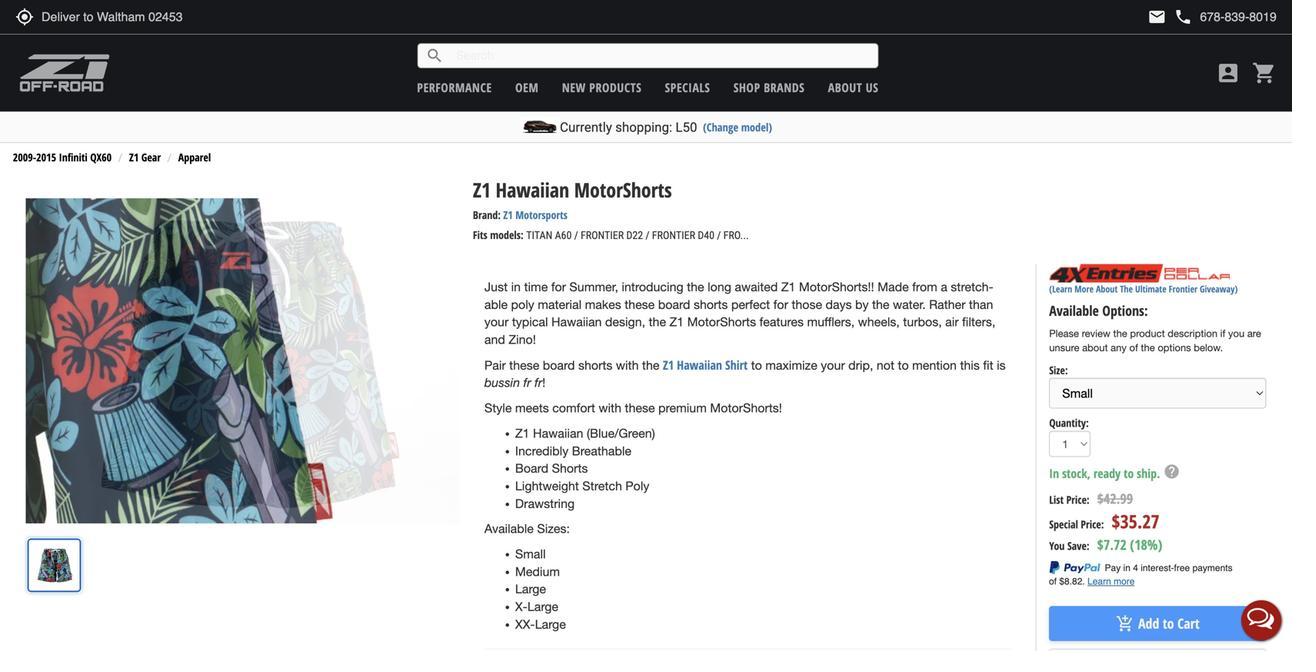 Task type: locate. For each thing, give the bounding box(es) containing it.
1 vertical spatial these
[[509, 358, 539, 373]]

available down more
[[1049, 302, 1099, 320]]

0 vertical spatial these
[[625, 298, 655, 312]]

model)
[[741, 120, 772, 135]]

0 horizontal spatial available
[[485, 522, 534, 536]]

1 vertical spatial your
[[821, 358, 845, 373]]

(change model) link
[[703, 120, 772, 135]]

about left the us
[[828, 79, 863, 96]]

0 horizontal spatial board
[[543, 358, 575, 373]]

(learn
[[1049, 283, 1073, 295]]

these up (blue/green)
[[625, 401, 655, 415]]

motorshorts inside just in time for summer, introducing the long awaited z1 motorshorts!! made from a stretch- able poly material makes these board shorts perfect for those days by the water. rather than your typical hawaiian design, the z1 motorshorts features mufflers, wheels, turbos, air filters, and zino!
[[687, 315, 756, 329]]

1 vertical spatial for
[[774, 298, 788, 312]]

1 horizontal spatial /
[[646, 229, 650, 242]]

hawaiian up the z1 motorsports link
[[496, 176, 569, 203]]

price: up save:
[[1081, 517, 1104, 532]]

0 horizontal spatial frontier
[[581, 229, 624, 242]]

fr
[[535, 376, 542, 390]]

features
[[760, 315, 804, 329]]

drip,
[[849, 358, 873, 373]]

ultimate
[[1135, 283, 1167, 295]]

with up (blue/green)
[[599, 401, 622, 415]]

x-
[[515, 600, 528, 614]]

poly
[[511, 298, 534, 312]]

pair these board shorts with the z1 hawaiian shirt to maximize your drip, not to mention this fit is bussin fr fr !
[[485, 357, 1006, 390]]

account_box
[[1216, 61, 1241, 85]]

motorsports
[[516, 208, 568, 222]]

z1 up premium
[[663, 357, 674, 373]]

shirt
[[725, 357, 748, 373]]

small
[[515, 547, 546, 562]]

0 horizontal spatial your
[[485, 315, 509, 329]]

1 vertical spatial shorts
[[578, 358, 613, 373]]

of
[[1130, 342, 1138, 354]]

1 vertical spatial motorshorts
[[687, 315, 756, 329]]

with
[[616, 358, 639, 373], [599, 401, 622, 415]]

your down able
[[485, 315, 509, 329]]

rather
[[929, 298, 966, 312]]

your left drip,
[[821, 358, 845, 373]]

maximize
[[766, 358, 818, 373]]

frontier left 'd22'
[[581, 229, 624, 242]]

2 vertical spatial these
[[625, 401, 655, 415]]

about left the
[[1096, 283, 1118, 295]]

0 vertical spatial shorts
[[694, 298, 728, 312]]

2009-2015 infiniti qx60
[[13, 150, 112, 165]]

a
[[941, 280, 948, 294]]

about
[[1082, 342, 1108, 354]]

1 horizontal spatial frontier
[[652, 229, 695, 242]]

/ right d40
[[717, 229, 721, 242]]

apparel link
[[178, 150, 211, 165]]

shop brands
[[734, 79, 805, 96]]

ready
[[1094, 465, 1121, 482]]

the
[[687, 280, 704, 294], [872, 298, 890, 312], [649, 315, 666, 329], [1114, 328, 1128, 340], [1141, 342, 1155, 354], [642, 358, 660, 373]]

0 horizontal spatial motorshorts
[[574, 176, 672, 203]]

the inside pair these board shorts with the z1 hawaiian shirt to maximize your drip, not to mention this fit is bussin fr fr !
[[642, 358, 660, 373]]

add
[[1138, 615, 1160, 633]]

z1 gear
[[129, 150, 161, 165]]

specials link
[[665, 79, 710, 96]]

add_shopping_cart add to cart
[[1116, 615, 1200, 633]]

made
[[878, 280, 909, 294]]

and
[[485, 333, 505, 347]]

us
[[866, 79, 879, 96]]

1 horizontal spatial about
[[1096, 283, 1118, 295]]

(blue/green)
[[587, 426, 655, 441]]

0 horizontal spatial /
[[574, 229, 578, 242]]

z1 up 'incredibly'
[[515, 426, 530, 441]]

board
[[658, 298, 690, 312], [543, 358, 575, 373]]

large
[[515, 583, 546, 597], [528, 600, 559, 614], [535, 618, 566, 632]]

hawaiian down material
[[552, 315, 602, 329]]

motorshorts down perfect
[[687, 315, 756, 329]]

to
[[751, 358, 762, 373], [898, 358, 909, 373], [1124, 465, 1134, 482], [1163, 615, 1174, 633]]

shorts inside pair these board shorts with the z1 hawaiian shirt to maximize your drip, not to mention this fit is bussin fr fr !
[[578, 358, 613, 373]]

ship.
[[1137, 465, 1160, 482]]

1 frontier from the left
[[581, 229, 624, 242]]

air
[[946, 315, 959, 329]]

2009-2015 infiniti qx60 link
[[13, 150, 112, 165]]

with up style meets comfort with these premium motorshorts!
[[616, 358, 639, 373]]

frontier
[[1169, 283, 1198, 295]]

these down introducing
[[625, 298, 655, 312]]

frontier
[[581, 229, 624, 242], [652, 229, 695, 242]]

0 horizontal spatial for
[[551, 280, 566, 294]]

from
[[913, 280, 938, 294]]

to left the ship.
[[1124, 465, 1134, 482]]

available up small
[[485, 522, 534, 536]]

shorts up comfort at left
[[578, 358, 613, 373]]

1 horizontal spatial available
[[1049, 302, 1099, 320]]

z1 gear link
[[129, 150, 161, 165]]

motorshorts up 'd22'
[[574, 176, 672, 203]]

more
[[1075, 283, 1094, 295]]

hawaiian left shirt
[[677, 357, 722, 373]]

in
[[511, 280, 521, 294]]

for up material
[[551, 280, 566, 294]]

frontier left d40
[[652, 229, 695, 242]]

to right not
[[898, 358, 909, 373]]

/ right 'd22'
[[646, 229, 650, 242]]

1 horizontal spatial board
[[658, 298, 690, 312]]

3 / from the left
[[717, 229, 721, 242]]

perfect
[[731, 298, 770, 312]]

size:
[[1049, 363, 1068, 378]]

board up !
[[543, 358, 575, 373]]

1 horizontal spatial motorshorts
[[687, 315, 756, 329]]

hawaiian inside just in time for summer, introducing the long awaited z1 motorshorts!! made from a stretch- able poly material makes these board shorts perfect for those days by the water. rather than your typical hawaiian design, the z1 motorshorts features mufflers, wheels, turbos, air filters, and zino!
[[552, 315, 602, 329]]

1 vertical spatial about
[[1096, 283, 1118, 295]]

medium
[[515, 565, 560, 579]]

1 horizontal spatial your
[[821, 358, 845, 373]]

available inside (learn more about the ultimate frontier giveaway) available options: please review the product description if you are unsure about any of the options below.
[[1049, 302, 1099, 320]]

options:
[[1103, 302, 1148, 320]]

for
[[551, 280, 566, 294], [774, 298, 788, 312]]

shorts inside just in time for summer, introducing the long awaited z1 motorshorts!! made from a stretch- able poly material makes these board shorts perfect for those days by the water. rather than your typical hawaiian design, the z1 motorshorts features mufflers, wheels, turbos, air filters, and zino!
[[694, 298, 728, 312]]

shorts down long
[[694, 298, 728, 312]]

0 horizontal spatial shorts
[[578, 358, 613, 373]]

board down introducing
[[658, 298, 690, 312]]

0 vertical spatial about
[[828, 79, 863, 96]]

hawaiian up 'incredibly'
[[533, 426, 583, 441]]

1 horizontal spatial shorts
[[694, 298, 728, 312]]

l50
[[676, 120, 697, 135]]

board inside pair these board shorts with the z1 hawaiian shirt to maximize your drip, not to mention this fit is bussin fr fr !
[[543, 358, 575, 373]]

list
[[1049, 493, 1064, 507]]

motorshorts
[[574, 176, 672, 203], [687, 315, 756, 329]]

shopping_cart
[[1252, 61, 1277, 85]]

price: right list
[[1067, 493, 1090, 507]]

review
[[1082, 328, 1111, 340]]

help
[[1164, 463, 1181, 480]]

currently
[[560, 120, 612, 135]]

to right shirt
[[751, 358, 762, 373]]

breathable
[[572, 444, 632, 458]]

water.
[[893, 298, 926, 312]]

price: inside special price: $35.27 you save: $7.72 (18%)
[[1081, 517, 1104, 532]]

this
[[960, 358, 980, 373]]

below.
[[1194, 342, 1223, 354]]

these inside pair these board shorts with the z1 hawaiian shirt to maximize your drip, not to mention this fit is bussin fr fr !
[[509, 358, 539, 373]]

/ right a60
[[574, 229, 578, 242]]

xx-
[[515, 618, 535, 632]]

these up fr
[[509, 358, 539, 373]]

0 vertical spatial motorshorts
[[574, 176, 672, 203]]

for up features
[[774, 298, 788, 312]]

0 vertical spatial board
[[658, 298, 690, 312]]

0 vertical spatial with
[[616, 358, 639, 373]]

is
[[997, 358, 1006, 373]]

are
[[1248, 328, 1262, 340]]

0 vertical spatial price:
[[1067, 493, 1090, 507]]

1 horizontal spatial for
[[774, 298, 788, 312]]

0 vertical spatial available
[[1049, 302, 1099, 320]]

to inside the in stock, ready to ship. help
[[1124, 465, 1134, 482]]

the up style meets comfort with these premium motorshorts!
[[642, 358, 660, 373]]

infiniti
[[59, 150, 88, 165]]

1 vertical spatial price:
[[1081, 517, 1104, 532]]

price: inside 'list price: $42.99'
[[1067, 493, 1090, 507]]

your
[[485, 315, 509, 329], [821, 358, 845, 373]]

search
[[426, 47, 444, 65]]

2 horizontal spatial /
[[717, 229, 721, 242]]

if
[[1221, 328, 1226, 340]]

/
[[574, 229, 578, 242], [646, 229, 650, 242], [717, 229, 721, 242]]

the
[[1120, 283, 1133, 295]]

1 vertical spatial board
[[543, 358, 575, 373]]

about us
[[828, 79, 879, 96]]

just in time for summer, introducing the long awaited z1 motorshorts!! made from a stretch- able poly material makes these board shorts perfect for those days by the water. rather than your typical hawaiian design, the z1 motorshorts features mufflers, wheels, turbos, air filters, and zino!
[[485, 280, 996, 347]]

time
[[524, 280, 548, 294]]

about inside (learn more about the ultimate frontier giveaway) available options: please review the product description if you are unsure about any of the options below.
[[1096, 283, 1118, 295]]

shop
[[734, 79, 761, 96]]

unsure
[[1049, 342, 1080, 354]]

z1 down introducing
[[670, 315, 684, 329]]

hawaiian inside pair these board shorts with the z1 hawaiian shirt to maximize your drip, not to mention this fit is bussin fr fr !
[[677, 357, 722, 373]]

1 vertical spatial available
[[485, 522, 534, 536]]

not
[[877, 358, 895, 373]]

makes
[[585, 298, 621, 312]]

description
[[1168, 328, 1218, 340]]

0 vertical spatial your
[[485, 315, 509, 329]]



Task type: describe. For each thing, give the bounding box(es) containing it.
z1 hawaiian shirt link
[[663, 357, 748, 373]]

the up wheels,
[[872, 298, 890, 312]]

board
[[515, 462, 549, 476]]

products
[[589, 79, 642, 96]]

(learn more about the ultimate frontier giveaway) link
[[1049, 283, 1238, 295]]

$7.72
[[1097, 536, 1127, 555]]

by
[[855, 298, 869, 312]]

those
[[792, 298, 822, 312]]

zino!
[[509, 333, 536, 347]]

phone link
[[1174, 8, 1277, 26]]

z1 motorsports logo image
[[19, 54, 110, 92]]

0 vertical spatial large
[[515, 583, 546, 597]]

small medium large x-large xx-large
[[515, 547, 566, 632]]

1 / from the left
[[574, 229, 578, 242]]

price: for $42.99
[[1067, 493, 1090, 507]]

lightweight
[[515, 479, 579, 493]]

giveaway)
[[1200, 283, 1238, 295]]

your inside pair these board shorts with the z1 hawaiian shirt to maximize your drip, not to mention this fit is bussin fr fr !
[[821, 358, 845, 373]]

motorshorts!
[[710, 401, 782, 415]]

hawaiian inside z1 hawaiian motorshorts brand: z1 motorsports fits models: titan a60 / frontier d22 / frontier d40 / fro...
[[496, 176, 569, 203]]

add_shopping_cart
[[1116, 615, 1135, 633]]

the right of
[[1141, 342, 1155, 354]]

$35.27
[[1112, 509, 1160, 534]]

performance
[[417, 79, 492, 96]]

pair
[[485, 358, 506, 373]]

titan
[[526, 229, 553, 242]]

mufflers,
[[807, 315, 855, 329]]

a60
[[555, 229, 572, 242]]

account_box link
[[1212, 61, 1245, 85]]

the right design,
[[649, 315, 666, 329]]

bussin fr
[[485, 376, 531, 390]]

(change
[[703, 120, 739, 135]]

to right add
[[1163, 615, 1174, 633]]

fits
[[473, 228, 488, 242]]

2 / from the left
[[646, 229, 650, 242]]

your inside just in time for summer, introducing the long awaited z1 motorshorts!! made from a stretch- able poly material makes these board shorts perfect for those days by the water. rather than your typical hawaiian design, the z1 motorshorts features mufflers, wheels, turbos, air filters, and zino!
[[485, 315, 509, 329]]

d40
[[698, 229, 715, 242]]

z1 motorsports link
[[503, 208, 568, 222]]

filters,
[[962, 315, 996, 329]]

long
[[708, 280, 732, 294]]

save:
[[1068, 539, 1090, 553]]

shorts
[[552, 462, 588, 476]]

mention
[[912, 358, 957, 373]]

1 vertical spatial with
[[599, 401, 622, 415]]

d22
[[626, 229, 643, 242]]

days
[[826, 298, 852, 312]]

with inside pair these board shorts with the z1 hawaiian shirt to maximize your drip, not to mention this fit is bussin fr fr !
[[616, 358, 639, 373]]

z1 up models: on the left top
[[503, 208, 513, 222]]

qx60
[[90, 150, 112, 165]]

mail link
[[1148, 8, 1167, 26]]

special price: $35.27 you save: $7.72 (18%)
[[1049, 509, 1163, 555]]

apparel
[[178, 150, 211, 165]]

z1 up brand:
[[473, 176, 491, 203]]

shopping:
[[615, 120, 672, 135]]

cart
[[1178, 615, 1200, 633]]

Search search field
[[444, 44, 878, 68]]

models:
[[490, 228, 524, 242]]

motorshorts inside z1 hawaiian motorshorts brand: z1 motorsports fits models: titan a60 / frontier d22 / frontier d40 / fro...
[[574, 176, 672, 203]]

oem link
[[515, 79, 539, 96]]

fro...
[[724, 229, 749, 242]]

you
[[1229, 328, 1245, 340]]

shopping_cart link
[[1249, 61, 1277, 85]]

the up any
[[1114, 328, 1128, 340]]

available sizes:
[[485, 522, 570, 536]]

2 frontier from the left
[[652, 229, 695, 242]]

summer,
[[570, 280, 618, 294]]

design,
[[605, 315, 645, 329]]

than
[[969, 298, 993, 312]]

poly
[[626, 479, 650, 493]]

mail
[[1148, 8, 1167, 26]]

z1 inside z1 hawaiian (blue/green) incredibly breathable board shorts lightweight stretch poly drawstring
[[515, 426, 530, 441]]

new
[[562, 79, 586, 96]]

2015
[[36, 150, 56, 165]]

!
[[542, 376, 546, 390]]

introducing
[[622, 280, 684, 294]]

material
[[538, 298, 582, 312]]

please
[[1049, 328, 1079, 340]]

drawstring
[[515, 497, 575, 511]]

phone
[[1174, 8, 1193, 26]]

z1 inside pair these board shorts with the z1 hawaiian shirt to maximize your drip, not to mention this fit is bussin fr fr !
[[663, 357, 674, 373]]

0 vertical spatial for
[[551, 280, 566, 294]]

board inside just in time for summer, introducing the long awaited z1 motorshorts!! made from a stretch- able poly material makes these board shorts perfect for those days by the water. rather than your typical hawaiian design, the z1 motorshorts features mufflers, wheels, turbos, air filters, and zino!
[[658, 298, 690, 312]]

2 vertical spatial large
[[535, 618, 566, 632]]

these inside just in time for summer, introducing the long awaited z1 motorshorts!! made from a stretch- able poly material makes these board shorts perfect for those days by the water. rather than your typical hawaiian design, the z1 motorshorts features mufflers, wheels, turbos, air filters, and zino!
[[625, 298, 655, 312]]

oem
[[515, 79, 539, 96]]

my_location
[[15, 8, 34, 26]]

quantity:
[[1049, 416, 1089, 430]]

hawaiian inside z1 hawaiian (blue/green) incredibly breathable board shorts lightweight stretch poly drawstring
[[533, 426, 583, 441]]

$42.99
[[1098, 490, 1133, 508]]

options
[[1158, 342, 1191, 354]]

style meets comfort with these premium motorshorts!
[[485, 401, 782, 415]]

able
[[485, 298, 508, 312]]

turbos,
[[903, 315, 942, 329]]

stretch-
[[951, 280, 994, 294]]

price: for $35.27
[[1081, 517, 1104, 532]]

gear
[[141, 150, 161, 165]]

z1 up those
[[781, 280, 796, 294]]

0 horizontal spatial about
[[828, 79, 863, 96]]

z1 hawaiian (blue/green) incredibly breathable board shorts lightweight stretch poly drawstring
[[515, 426, 655, 511]]

in
[[1049, 465, 1059, 482]]

any
[[1111, 342, 1127, 354]]

new products
[[562, 79, 642, 96]]

you
[[1049, 539, 1065, 553]]

the left long
[[687, 280, 704, 294]]

z1 hawaiian motorshorts brand: z1 motorsports fits models: titan a60 / frontier d22 / frontier d40 / fro...
[[473, 176, 749, 242]]

sizes:
[[537, 522, 570, 536]]

performance link
[[417, 79, 492, 96]]

1 vertical spatial large
[[528, 600, 559, 614]]

z1 left gear on the left of the page
[[129, 150, 139, 165]]



Task type: vqa. For each thing, say whether or not it's contained in the screenshot.
OEM '13-'16 Infiniti QX60 Tail Pipe - VQ35DE's Pipe
no



